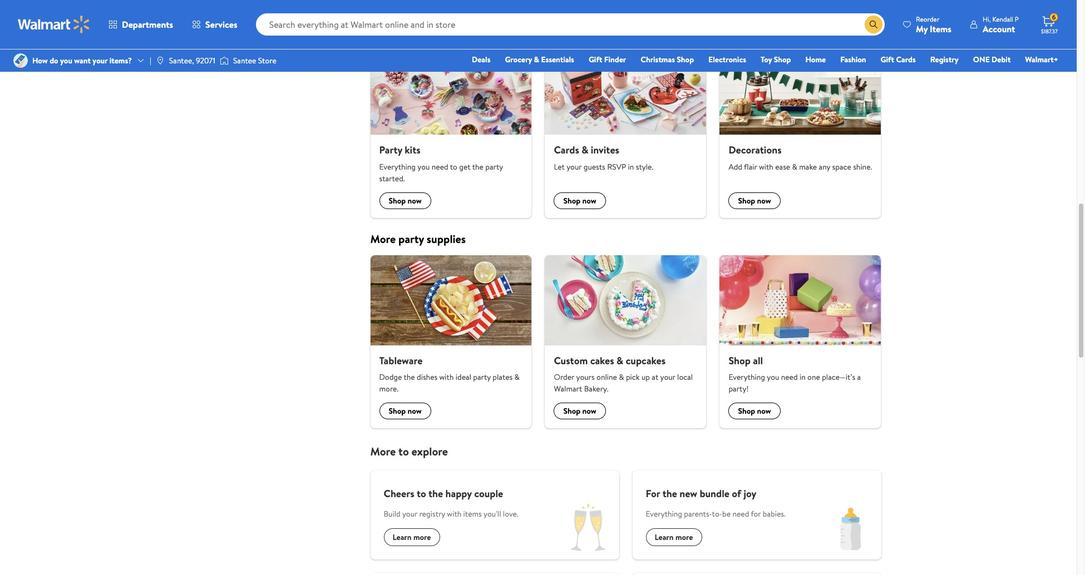 Task type: describe. For each thing, give the bounding box(es) containing it.
shop now for kits
[[389, 195, 422, 207]]

fashion link
[[836, 53, 872, 66]]

0 vertical spatial supplies
[[399, 21, 438, 36]]

now for add
[[758, 195, 772, 207]]

the up registry
[[429, 488, 443, 501]]

tableware
[[380, 354, 423, 368]]

registry
[[931, 54, 959, 65]]

ease
[[776, 161, 791, 173]]

Walmart Site-Wide search field
[[256, 13, 886, 36]]

your inside custom cakes & cupcakes order yours online & pick up at your local walmart bakery.
[[661, 372, 676, 383]]

cards inside cards & invites let your guests rsvp in style.
[[554, 143, 580, 157]]

grocery & essentials
[[505, 54, 575, 65]]

how
[[32, 55, 48, 66]]

local
[[678, 372, 693, 383]]

 image for how do you want your items?
[[13, 53, 28, 68]]

christmas
[[641, 54, 676, 65]]

more to explore
[[371, 445, 448, 460]]

do
[[50, 55, 58, 66]]

dodge
[[380, 372, 402, 383]]

custom
[[554, 354, 588, 368]]

walmart image
[[18, 16, 90, 33]]

party kits everything you need to get the party started.
[[380, 143, 503, 184]]

$187.37
[[1042, 27, 1059, 35]]

cards & invites list item
[[539, 45, 714, 218]]

hi, kendall p account
[[983, 14, 1020, 35]]

online
[[597, 372, 618, 383]]

& right cakes
[[617, 354, 624, 368]]

to-
[[713, 509, 723, 520]]

& inside decorations add flair with ease & make any space shine.
[[793, 161, 798, 173]]

0 vertical spatial you
[[60, 55, 72, 66]]

& left pick
[[619, 372, 625, 383]]

you for shop all
[[768, 372, 780, 383]]

let
[[554, 161, 565, 173]]

couple
[[475, 488, 504, 501]]

search icon image
[[870, 20, 879, 29]]

electronics
[[709, 54, 747, 65]]

santee, 92071
[[169, 55, 215, 66]]

everything parents-to-be need for babies.
[[646, 509, 786, 520]]

& inside tableware dodge the dishes with ideal party plates & more.
[[515, 372, 520, 383]]

shop for tableware
[[389, 406, 406, 417]]

decorations add flair with ease & make any space shine.
[[729, 143, 873, 173]]

party!
[[729, 384, 749, 395]]

of
[[733, 488, 742, 501]]

one debit link
[[969, 53, 1017, 66]]

deals
[[472, 54, 491, 65]]

Search search field
[[256, 13, 886, 36]]

make
[[800, 161, 818, 173]]

party inside tableware dodge the dishes with ideal party plates & more.
[[474, 372, 491, 383]]

essentials
[[542, 54, 575, 65]]

party inside party kits everything you need to get the party started.
[[486, 161, 503, 173]]

space
[[833, 161, 852, 173]]

kits
[[405, 143, 421, 157]]

invites
[[591, 143, 620, 157]]

your inside cards & invites let your guests rsvp in style.
[[567, 161, 582, 173]]

home link
[[801, 53, 832, 66]]

fashion
[[841, 54, 867, 65]]

cheers to the happy couple. build your registry with items you'll love. learn more. image
[[558, 499, 620, 560]]

one
[[808, 372, 821, 383]]

shine.
[[854, 161, 873, 173]]

yours
[[577, 372, 595, 383]]

one
[[974, 54, 991, 65]]

for
[[646, 488, 661, 501]]

more for new
[[676, 533, 694, 544]]

your right build
[[403, 509, 418, 520]]

decorations list item
[[714, 45, 889, 218]]

bakery.
[[585, 384, 609, 395]]

now for all
[[758, 406, 772, 417]]

0 vertical spatial cards
[[897, 54, 917, 65]]

walmart+ link
[[1021, 53, 1064, 66]]

toy
[[761, 54, 773, 65]]

plates
[[493, 372, 513, 383]]

ideal
[[456, 372, 472, 383]]

& right grocery
[[534, 54, 540, 65]]

departments
[[122, 18, 173, 31]]

shop now for dodge
[[389, 406, 422, 417]]

santee store
[[233, 55, 277, 66]]

grocery
[[505, 54, 533, 65]]

shop now for add
[[739, 195, 772, 207]]

gift cards
[[881, 54, 917, 65]]

now for cakes
[[583, 406, 597, 417]]

for the new bundle of joy
[[646, 488, 757, 501]]

love.
[[503, 509, 519, 520]]

|
[[150, 55, 151, 66]]

list for more party supplies
[[364, 256, 889, 429]]

order
[[554, 372, 575, 383]]

in inside cards & invites let your guests rsvp in style.
[[629, 161, 635, 173]]

tableware dodge the dishes with ideal party plates & more.
[[380, 354, 520, 395]]

walmart
[[554, 384, 583, 395]]

electronics link
[[704, 53, 752, 66]]

2 vertical spatial everything
[[646, 509, 683, 520]]

everything for party
[[380, 161, 416, 173]]

gift finder
[[589, 54, 627, 65]]

with inside tableware dodge the dishes with ideal party plates & more.
[[440, 372, 454, 383]]

party for party supplies
[[371, 21, 396, 36]]

items?
[[110, 55, 132, 66]]

registry
[[420, 509, 446, 520]]

to for more to explore
[[399, 445, 409, 460]]

cards & invites let your guests rsvp in style.
[[554, 143, 654, 173]]

any
[[820, 161, 831, 173]]

learn more for the
[[655, 533, 694, 544]]

guests
[[584, 161, 606, 173]]

6 $187.37
[[1042, 12, 1059, 35]]

shop all list item
[[714, 256, 889, 429]]

more for more to explore
[[371, 445, 396, 460]]

party for party kits everything you need to get the party started.
[[380, 143, 403, 157]]

hi,
[[983, 14, 992, 24]]

shop for cards & invites
[[564, 195, 581, 207]]

shop inside shop all everything you need in one place—it's a party!
[[729, 354, 751, 368]]

debit
[[992, 54, 1012, 65]]

more for more party supplies
[[371, 232, 396, 247]]

gift finder link
[[584, 53, 632, 66]]



Task type: vqa. For each thing, say whether or not it's contained in the screenshot.
cards & invites list item
yes



Task type: locate. For each thing, give the bounding box(es) containing it.
to
[[450, 161, 458, 173], [399, 445, 409, 460], [417, 488, 426, 501]]

2 learn from the left
[[655, 533, 674, 544]]

cheers to the happy couple
[[384, 488, 504, 501]]

now for dodge
[[408, 406, 422, 417]]

you down kits
[[418, 161, 430, 173]]

shop for shop all
[[739, 406, 756, 417]]

the left dishes
[[404, 372, 415, 383]]

for
[[752, 509, 762, 520]]

you for party kits
[[418, 161, 430, 173]]

rsvp
[[608, 161, 627, 173]]

now down bakery.
[[583, 406, 597, 417]]

babies.
[[763, 509, 786, 520]]

shop inside custom cakes & cupcakes list item
[[564, 406, 581, 417]]

you left one
[[768, 372, 780, 383]]

bundle
[[700, 488, 730, 501]]

shop now down more.
[[389, 406, 422, 417]]

with for decorations
[[760, 161, 774, 173]]

1 horizontal spatial more
[[676, 533, 694, 544]]

want
[[74, 55, 91, 66]]

shop inside party kits list item
[[389, 195, 406, 207]]

learn more for to
[[393, 533, 431, 544]]

party
[[486, 161, 503, 173], [399, 232, 424, 247], [474, 372, 491, 383]]

walmart+
[[1026, 54, 1059, 65]]

2 horizontal spatial you
[[768, 372, 780, 383]]

now down dishes
[[408, 406, 422, 417]]

joy
[[744, 488, 757, 501]]

need left get
[[432, 161, 449, 173]]

with right flair
[[760, 161, 774, 173]]

1 horizontal spatial you
[[418, 161, 430, 173]]

everything up the started.
[[380, 161, 416, 173]]

1 more from the left
[[414, 533, 431, 544]]

1 gift from the left
[[589, 54, 603, 65]]

shop down party!
[[739, 406, 756, 417]]

learn
[[393, 533, 412, 544], [655, 533, 674, 544]]

0 horizontal spatial everything
[[380, 161, 416, 173]]

need for party kits
[[432, 161, 449, 173]]

place—it's
[[823, 372, 856, 383]]

pick
[[626, 372, 640, 383]]

happy
[[446, 488, 472, 501]]

cakes
[[591, 354, 615, 368]]

 image for santee store
[[220, 55, 229, 66]]

list
[[364, 45, 889, 218], [364, 256, 889, 429]]

2 vertical spatial party
[[474, 372, 491, 383]]

2 horizontal spatial need
[[782, 372, 798, 383]]

shop now inside party kits list item
[[389, 195, 422, 207]]

your right the at
[[661, 372, 676, 383]]

2 horizontal spatial to
[[450, 161, 458, 173]]

the right for
[[663, 488, 678, 501]]

be
[[723, 509, 731, 520]]

need for shop all
[[782, 372, 798, 383]]

now
[[408, 195, 422, 207], [583, 195, 597, 207], [758, 195, 772, 207], [408, 406, 422, 417], [583, 406, 597, 417], [758, 406, 772, 417]]

shop for custom cakes & cupcakes
[[564, 406, 581, 417]]

you inside shop all everything you need in one place—it's a party!
[[768, 372, 780, 383]]

services
[[206, 18, 238, 31]]

0 horizontal spatial you
[[60, 55, 72, 66]]

1 vertical spatial party
[[380, 143, 403, 157]]

2 vertical spatial need
[[733, 509, 750, 520]]

0 horizontal spatial to
[[399, 445, 409, 460]]

everything down for
[[646, 509, 683, 520]]

learn more button for the
[[646, 529, 703, 547]]

0 horizontal spatial in
[[629, 161, 635, 173]]

0 horizontal spatial gift
[[589, 54, 603, 65]]

shop down the started.
[[389, 195, 406, 207]]

shop right toy
[[774, 54, 792, 65]]

 image right 92071
[[220, 55, 229, 66]]

2 more from the top
[[371, 445, 396, 460]]

build your registry with items you'll love.
[[384, 509, 519, 520]]

in left one
[[800, 372, 806, 383]]

1 vertical spatial with
[[440, 372, 454, 383]]

the right get
[[473, 161, 484, 173]]

now for kits
[[408, 195, 422, 207]]

2 learn more button from the left
[[646, 529, 703, 547]]

0 vertical spatial party
[[371, 21, 396, 36]]

everything inside party kits everything you need to get the party started.
[[380, 161, 416, 173]]

1 horizontal spatial in
[[800, 372, 806, 383]]

shop now inside shop all list item
[[739, 406, 772, 417]]

account
[[983, 23, 1016, 35]]

list for party supplies
[[364, 45, 889, 218]]

everything
[[380, 161, 416, 173], [729, 372, 766, 383], [646, 509, 683, 520]]

1 horizontal spatial to
[[417, 488, 426, 501]]

1 vertical spatial party
[[399, 232, 424, 247]]

learn more down parents-
[[655, 533, 694, 544]]

more down parents-
[[676, 533, 694, 544]]

0 horizontal spatial learn more
[[393, 533, 431, 544]]

shop now down flair
[[739, 195, 772, 207]]

party inside party kits everything you need to get the party started.
[[380, 143, 403, 157]]

need left one
[[782, 372, 798, 383]]

& inside cards & invites let your guests rsvp in style.
[[582, 143, 589, 157]]

shop all everything you need in one place—it's a party!
[[729, 354, 862, 395]]

1 vertical spatial need
[[782, 372, 798, 383]]

to right the cheers
[[417, 488, 426, 501]]

started.
[[380, 173, 405, 184]]

cards
[[897, 54, 917, 65], [554, 143, 580, 157]]

1 vertical spatial more
[[371, 445, 396, 460]]

shop down let
[[564, 195, 581, 207]]

shop now down guests
[[564, 195, 597, 207]]

shop now down the started.
[[389, 195, 422, 207]]

with for build
[[447, 509, 462, 520]]

learn down for
[[655, 533, 674, 544]]

1 vertical spatial cards
[[554, 143, 580, 157]]

1 horizontal spatial learn more
[[655, 533, 694, 544]]

cheers
[[384, 488, 415, 501]]

now inside custom cakes & cupcakes list item
[[583, 406, 597, 417]]

toy shop link
[[756, 53, 797, 66]]

home
[[806, 54, 827, 65]]

1 horizontal spatial cards
[[897, 54, 917, 65]]

1 horizontal spatial everything
[[646, 509, 683, 520]]

1 vertical spatial to
[[399, 445, 409, 460]]

gift left finder
[[589, 54, 603, 65]]

services button
[[183, 11, 247, 38]]

2 gift from the left
[[881, 54, 895, 65]]

0 vertical spatial in
[[629, 161, 635, 173]]

gift for gift finder
[[589, 54, 603, 65]]

new
[[680, 488, 698, 501]]

shop now inside tableware 'list item'
[[389, 406, 422, 417]]

all
[[754, 354, 764, 368]]

everything inside shop all everything you need in one place—it's a party!
[[729, 372, 766, 383]]

0 horizontal spatial need
[[432, 161, 449, 173]]

now down shop all everything you need in one place—it's a party!
[[758, 406, 772, 417]]

0 vertical spatial list
[[364, 45, 889, 218]]

custom cakes & cupcakes order yours online & pick up at your local walmart bakery.
[[554, 354, 693, 395]]

0 horizontal spatial learn more button
[[384, 529, 440, 547]]

add
[[729, 161, 743, 173]]

shop down flair
[[739, 195, 756, 207]]

your
[[93, 55, 108, 66], [567, 161, 582, 173], [661, 372, 676, 383], [403, 509, 418, 520]]

flair
[[745, 161, 758, 173]]

1 vertical spatial you
[[418, 161, 430, 173]]

shop inside cards & invites list item
[[564, 195, 581, 207]]

shop right christmas on the right top of page
[[677, 54, 695, 65]]

learn for cheers
[[393, 533, 412, 544]]

1 learn more from the left
[[393, 533, 431, 544]]

0 vertical spatial more
[[371, 232, 396, 247]]

with left items
[[447, 509, 462, 520]]

shop now for &
[[564, 195, 597, 207]]

more party supplies
[[371, 232, 466, 247]]

decorations
[[729, 143, 782, 157]]

now down guests
[[583, 195, 597, 207]]

need inside shop all everything you need in one place—it's a party!
[[782, 372, 798, 383]]

learn more button
[[384, 529, 440, 547], [646, 529, 703, 547]]

style.
[[636, 161, 654, 173]]

1 more from the top
[[371, 232, 396, 247]]

learn more button down parents-
[[646, 529, 703, 547]]

up
[[642, 372, 650, 383]]

0 horizontal spatial cards
[[554, 143, 580, 157]]

0 horizontal spatial more
[[414, 533, 431, 544]]

shop now inside cards & invites list item
[[564, 195, 597, 207]]

a
[[858, 372, 862, 383]]

more.
[[380, 384, 399, 395]]

parents-
[[685, 509, 713, 520]]

cupcakes
[[626, 354, 666, 368]]

cards left registry link
[[897, 54, 917, 65]]

tableware list item
[[364, 256, 539, 429]]

shop now down walmart
[[564, 406, 597, 417]]

you inside party kits everything you need to get the party started.
[[418, 161, 430, 173]]

0 vertical spatial to
[[450, 161, 458, 173]]

items
[[464, 509, 482, 520]]

santee
[[233, 55, 256, 66]]

1 list from the top
[[364, 45, 889, 218]]

more
[[414, 533, 431, 544], [676, 533, 694, 544]]

shop left all
[[729, 354, 751, 368]]

party supplies
[[371, 21, 438, 36]]

the inside party kits everything you need to get the party started.
[[473, 161, 484, 173]]

items
[[931, 23, 952, 35]]

shop now for all
[[739, 406, 772, 417]]

1 horizontal spatial need
[[733, 509, 750, 520]]

shop for party kits
[[389, 195, 406, 207]]

christmas shop link
[[636, 53, 700, 66]]

in left style. on the top of page
[[629, 161, 635, 173]]

store
[[258, 55, 277, 66]]

2 horizontal spatial everything
[[729, 372, 766, 383]]

& right plates
[[515, 372, 520, 383]]

explore
[[412, 445, 448, 460]]

you right do
[[60, 55, 72, 66]]

the inside tableware dodge the dishes with ideal party plates & more.
[[404, 372, 415, 383]]

to left explore
[[399, 445, 409, 460]]

build
[[384, 509, 401, 520]]

now inside party kits list item
[[408, 195, 422, 207]]

1 learn from the left
[[393, 533, 412, 544]]

party kits list item
[[364, 45, 539, 218]]

list containing party kits
[[364, 45, 889, 218]]

1 vertical spatial in
[[800, 372, 806, 383]]

now up the more party supplies on the left of page
[[408, 195, 422, 207]]

your right "want"
[[93, 55, 108, 66]]

finder
[[605, 54, 627, 65]]

0 horizontal spatial learn
[[393, 533, 412, 544]]

1 horizontal spatial learn
[[655, 533, 674, 544]]

kendall
[[993, 14, 1014, 24]]

p
[[1016, 14, 1020, 24]]

shop down walmart
[[564, 406, 581, 417]]

1 horizontal spatial learn more button
[[646, 529, 703, 547]]

deals link
[[467, 53, 496, 66]]

learn more down build
[[393, 533, 431, 544]]

everything for shop
[[729, 372, 766, 383]]

you'll
[[484, 509, 502, 520]]

0 vertical spatial everything
[[380, 161, 416, 173]]

with left ideal
[[440, 372, 454, 383]]

to for cheers to the happy couple
[[417, 488, 426, 501]]

gift right fashion
[[881, 54, 895, 65]]

0 vertical spatial with
[[760, 161, 774, 173]]

shop down more.
[[389, 406, 406, 417]]

1 learn more button from the left
[[384, 529, 440, 547]]

2 vertical spatial with
[[447, 509, 462, 520]]

now down flair
[[758, 195, 772, 207]]

my
[[917, 23, 929, 35]]

2 list from the top
[[364, 256, 889, 429]]

2 vertical spatial to
[[417, 488, 426, 501]]

shop now inside custom cakes & cupcakes list item
[[564, 406, 597, 417]]

need inside party kits everything you need to get the party started.
[[432, 161, 449, 173]]

registry link
[[926, 53, 964, 66]]

 image left how
[[13, 53, 28, 68]]

one debit
[[974, 54, 1012, 65]]

how do you want your items?
[[32, 55, 132, 66]]

2 vertical spatial you
[[768, 372, 780, 383]]

list containing tableware
[[364, 256, 889, 429]]

1 vertical spatial list
[[364, 256, 889, 429]]

in inside shop all everything you need in one place—it's a party!
[[800, 372, 806, 383]]

1 horizontal spatial  image
[[220, 55, 229, 66]]

party
[[371, 21, 396, 36], [380, 143, 403, 157]]

learn down build
[[393, 533, 412, 544]]

with
[[760, 161, 774, 173], [440, 372, 454, 383], [447, 509, 462, 520]]

gift
[[589, 54, 603, 65], [881, 54, 895, 65]]

shop inside the decorations list item
[[739, 195, 756, 207]]

now inside shop all list item
[[758, 406, 772, 417]]

need right be
[[733, 509, 750, 520]]

& right ease
[[793, 161, 798, 173]]

0 horizontal spatial  image
[[13, 53, 28, 68]]

learn more button for to
[[384, 529, 440, 547]]

0 vertical spatial need
[[432, 161, 449, 173]]

2 more from the left
[[676, 533, 694, 544]]

& up guests
[[582, 143, 589, 157]]

0 vertical spatial party
[[486, 161, 503, 173]]

shop now for cakes
[[564, 406, 597, 417]]

with inside decorations add flair with ease & make any space shine.
[[760, 161, 774, 173]]

to left get
[[450, 161, 458, 173]]

shop now down party!
[[739, 406, 772, 417]]

1 horizontal spatial gift
[[881, 54, 895, 65]]

for the new bundle of joy. everything parents-to-be need for babies. learn more. image
[[821, 499, 882, 560]]

shop now
[[389, 195, 422, 207], [564, 195, 597, 207], [739, 195, 772, 207], [389, 406, 422, 417], [564, 406, 597, 417], [739, 406, 772, 417]]

gift cards link
[[876, 53, 922, 66]]

more for the
[[414, 533, 431, 544]]

1 vertical spatial supplies
[[427, 232, 466, 247]]

shop for decorations
[[739, 195, 756, 207]]

cards up let
[[554, 143, 580, 157]]

more down registry
[[414, 533, 431, 544]]

shop inside tableware 'list item'
[[389, 406, 406, 417]]

to inside party kits everything you need to get the party started.
[[450, 161, 458, 173]]

reorder my items
[[917, 14, 952, 35]]

learn for for
[[655, 533, 674, 544]]

custom cakes & cupcakes list item
[[539, 256, 714, 429]]

now inside tableware 'list item'
[[408, 406, 422, 417]]

now inside cards & invites list item
[[583, 195, 597, 207]]

gift for gift cards
[[881, 54, 895, 65]]

shop
[[677, 54, 695, 65], [774, 54, 792, 65], [389, 195, 406, 207], [564, 195, 581, 207], [739, 195, 756, 207], [729, 354, 751, 368], [389, 406, 406, 417], [564, 406, 581, 417], [739, 406, 756, 417]]

2 learn more from the left
[[655, 533, 694, 544]]

&
[[534, 54, 540, 65], [582, 143, 589, 157], [793, 161, 798, 173], [617, 354, 624, 368], [515, 372, 520, 383], [619, 372, 625, 383]]

now for &
[[583, 195, 597, 207]]

learn more button down build
[[384, 529, 440, 547]]

now inside the decorations list item
[[758, 195, 772, 207]]

everything up party!
[[729, 372, 766, 383]]

shop now inside the decorations list item
[[739, 195, 772, 207]]

 image
[[156, 56, 165, 65]]

1 vertical spatial everything
[[729, 372, 766, 383]]

your right let
[[567, 161, 582, 173]]

 image
[[13, 53, 28, 68], [220, 55, 229, 66]]



